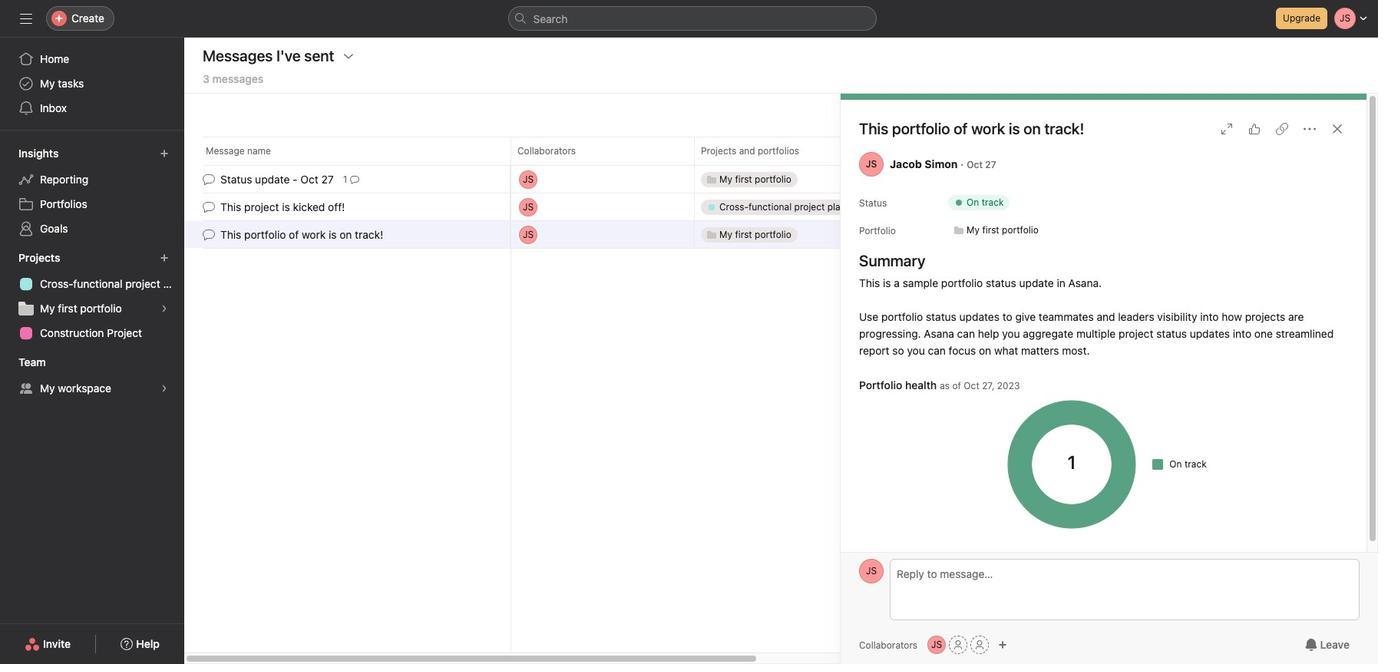 Task type: locate. For each thing, give the bounding box(es) containing it.
leave button
[[1295, 631, 1360, 659]]

of
[[954, 120, 968, 137], [289, 228, 299, 241], [952, 380, 961, 392]]

so
[[892, 344, 904, 357]]

work down kicked
[[302, 228, 326, 241]]

full screen image
[[1221, 123, 1233, 135]]

1 horizontal spatial work
[[971, 120, 1005, 137]]

1 vertical spatial my first portfolio
[[40, 302, 122, 315]]

1 vertical spatial my first portfolio link
[[9, 296, 175, 321]]

track! inside cell
[[355, 228, 383, 241]]

2 horizontal spatial status
[[1156, 327, 1187, 340]]

use
[[859, 310, 878, 323]]

into left how
[[1200, 310, 1219, 323]]

1 cell from the top
[[694, 165, 878, 193]]

27,
[[982, 380, 995, 392]]

this portfolio of work is on track! up ·
[[859, 120, 1084, 137]]

workspace
[[58, 382, 111, 395]]

asana.
[[1068, 276, 1102, 289]]

portfolio inside cell
[[244, 228, 286, 241]]

0 vertical spatial track
[[982, 197, 1004, 208]]

1 horizontal spatial first
[[982, 224, 999, 236]]

work
[[971, 120, 1005, 137], [302, 228, 326, 241]]

27 right ·
[[985, 159, 996, 170]]

and
[[739, 145, 755, 157], [1097, 310, 1115, 323]]

1 vertical spatial first
[[58, 302, 77, 315]]

reporting link
[[9, 167, 175, 192]]

0 vertical spatial on
[[1024, 120, 1041, 137]]

new insights image
[[160, 149, 169, 158]]

my tasks
[[40, 77, 84, 90]]

on track
[[967, 197, 1004, 208], [1170, 458, 1207, 470]]

leaders
[[1118, 310, 1154, 323]]

collaborators inside column header
[[517, 145, 576, 157]]

oct right ·
[[967, 159, 983, 170]]

1 vertical spatial js button
[[928, 636, 946, 654]]

portfolio down cross-functional project plan link
[[80, 302, 122, 315]]

project left plan
[[125, 277, 160, 290]]

1 horizontal spatial on
[[979, 344, 991, 357]]

0 vertical spatial on track
[[967, 197, 1004, 208]]

give
[[1015, 310, 1036, 323]]

0 vertical spatial update
[[255, 173, 290, 186]]

1 horizontal spatial and
[[1097, 310, 1115, 323]]

track!
[[1044, 120, 1084, 137], [355, 228, 383, 241]]

1 vertical spatial collaborators
[[859, 639, 918, 651]]

1 horizontal spatial track
[[1185, 458, 1207, 470]]

this inside conversation name for this portfolio of work is on track! cell
[[220, 228, 241, 241]]

row containing message name
[[184, 137, 934, 165]]

my first portfolio link up this is a sample portfolio status update in asana.
[[948, 223, 1045, 238]]

create
[[71, 12, 104, 25]]

1 horizontal spatial on
[[1170, 458, 1182, 470]]

1 horizontal spatial project
[[244, 200, 279, 213]]

1 vertical spatial status
[[859, 197, 887, 209]]

can
[[957, 327, 975, 340], [928, 344, 946, 357]]

upgrade
[[1283, 12, 1321, 24]]

oct left 27,
[[964, 380, 979, 392]]

this inside the conversation name for this project is kicked off! cell
[[220, 200, 241, 213]]

1 horizontal spatial can
[[957, 327, 975, 340]]

cross-
[[40, 277, 73, 290]]

status for status
[[859, 197, 887, 209]]

project down "leaders"
[[1119, 327, 1154, 340]]

1 horizontal spatial collaborators
[[859, 639, 918, 651]]

on
[[967, 197, 979, 208], [1170, 458, 1182, 470]]

0 horizontal spatial 27
[[321, 173, 334, 186]]

3 messages
[[203, 72, 264, 85]]

tree grid
[[184, 164, 934, 250]]

insights element
[[0, 140, 184, 244]]

cell inside this project is kicked off! row
[[694, 193, 878, 221]]

0 vertical spatial updates
[[959, 310, 1000, 323]]

progressing.
[[859, 327, 921, 340]]

1 horizontal spatial projects
[[701, 145, 736, 157]]

you down the to
[[1002, 327, 1020, 340]]

my first portfolio link
[[948, 223, 1045, 238], [9, 296, 175, 321]]

goals
[[40, 222, 68, 235]]

global element
[[0, 38, 184, 130]]

oct inside portfolio health as of oct 27, 2023
[[964, 380, 979, 392]]

1 horizontal spatial 27
[[985, 159, 996, 170]]

goals link
[[9, 217, 175, 241]]

0 vertical spatial js button
[[859, 559, 884, 583]]

2 horizontal spatial project
[[1119, 327, 1154, 340]]

plan
[[163, 277, 184, 290]]

0 horizontal spatial this portfolio of work is on track!
[[220, 228, 383, 241]]

my
[[40, 77, 55, 90], [967, 224, 980, 236], [40, 302, 55, 315], [40, 382, 55, 395]]

tasks
[[58, 77, 84, 90]]

0 horizontal spatial track!
[[355, 228, 383, 241]]

my down team dropdown button
[[40, 382, 55, 395]]

1 horizontal spatial status
[[859, 197, 887, 209]]

upgrade button
[[1276, 8, 1327, 29]]

1 horizontal spatial on track
[[1170, 458, 1207, 470]]

conversation name for this project is kicked off! cell
[[184, 193, 511, 221]]

simon
[[925, 157, 958, 170]]

0 horizontal spatial my first portfolio
[[40, 302, 122, 315]]

js button
[[859, 559, 884, 583], [928, 636, 946, 654]]

portfolio inside projects element
[[80, 302, 122, 315]]

1 horizontal spatial status
[[986, 276, 1016, 289]]

tree grid containing status update - oct 27
[[184, 164, 934, 250]]

my down cross-
[[40, 302, 55, 315]]

projects left portfolios
[[701, 145, 736, 157]]

project inside cross-functional project plan link
[[125, 277, 160, 290]]

0 horizontal spatial collaborators
[[517, 145, 576, 157]]

my first portfolio
[[967, 224, 1039, 236], [40, 302, 122, 315]]

oct right -
[[300, 173, 318, 186]]

projects
[[1245, 310, 1285, 323]]

messages
[[203, 47, 273, 64]]

1 horizontal spatial my first portfolio link
[[948, 223, 1045, 238]]

0 vertical spatial can
[[957, 327, 975, 340]]

1 vertical spatial projects
[[18, 251, 60, 264]]

0 horizontal spatial my first portfolio link
[[9, 296, 175, 321]]

can up focus
[[957, 327, 975, 340]]

0 vertical spatial track!
[[1044, 120, 1084, 137]]

1 vertical spatial oct
[[300, 173, 318, 186]]

updates up help
[[959, 310, 1000, 323]]

my left tasks
[[40, 77, 55, 90]]

projects
[[701, 145, 736, 157], [18, 251, 60, 264]]

27
[[985, 159, 996, 170], [321, 173, 334, 186]]

into
[[1200, 310, 1219, 323], [1233, 327, 1252, 340]]

1 vertical spatial 27
[[321, 173, 334, 186]]

1 horizontal spatial js button
[[928, 636, 946, 654]]

1 vertical spatial on
[[340, 228, 352, 241]]

message
[[206, 145, 245, 157]]

0 vertical spatial projects
[[701, 145, 736, 157]]

i've sent
[[276, 47, 334, 64]]

1 vertical spatial track!
[[355, 228, 383, 241]]

portfolio up the jacob simon "link"
[[892, 120, 950, 137]]

kicked
[[293, 200, 325, 213]]

portfolio inside use portfolio status updates to give teammates and leaders visibility into how projects are progressing. asana can help you aggregate multiple project status updates into one streamlined report so you can focus on what matters most.
[[881, 310, 923, 323]]

use portfolio status updates to give teammates and leaders visibility into how projects are progressing. asana can help you aggregate multiple project status updates into one streamlined report so you can focus on what matters most.
[[859, 310, 1337, 357]]

conversation name for status update - oct 27 cell
[[184, 165, 511, 193]]

0 horizontal spatial first
[[58, 302, 77, 315]]

projects up cross-
[[18, 251, 60, 264]]

my first portfolio up construction
[[40, 302, 122, 315]]

of down this project is kicked off! on the left top
[[289, 228, 299, 241]]

my first portfolio inside projects element
[[40, 302, 122, 315]]

portfolio up this is a sample portfolio status update in asana.
[[1002, 224, 1039, 236]]

help
[[978, 327, 999, 340]]

first inside projects element
[[58, 302, 77, 315]]

oct inside cell
[[300, 173, 318, 186]]

are
[[1288, 310, 1304, 323]]

0 vertical spatial project
[[244, 200, 279, 213]]

work inside cell
[[302, 228, 326, 241]]

track
[[982, 197, 1004, 208], [1185, 458, 1207, 470]]

status down message name
[[220, 173, 252, 186]]

portfolio up progressing.
[[881, 310, 923, 323]]

cell inside this portfolio of work is on track! row
[[694, 220, 878, 249]]

invite
[[43, 637, 71, 650]]

row
[[184, 137, 934, 165], [203, 164, 915, 166]]

first up this is a sample portfolio status update in asana.
[[982, 224, 999, 236]]

status
[[986, 276, 1016, 289], [926, 310, 957, 323], [1156, 327, 1187, 340]]

on
[[1024, 120, 1041, 137], [340, 228, 352, 241], [979, 344, 991, 357]]

this
[[859, 120, 888, 137], [220, 200, 241, 213], [220, 228, 241, 241], [859, 276, 880, 289]]

portfolio health
[[859, 379, 937, 392]]

Search tasks, projects, and more text field
[[508, 6, 876, 31]]

projects for projects and portfolios
[[701, 145, 736, 157]]

2 vertical spatial status
[[1156, 327, 1187, 340]]

0 horizontal spatial on
[[340, 228, 352, 241]]

1 horizontal spatial you
[[1002, 327, 1020, 340]]

update left -
[[255, 173, 290, 186]]

status down the visibility
[[1156, 327, 1187, 340]]

1 horizontal spatial track!
[[1044, 120, 1084, 137]]

and up multiple
[[1097, 310, 1115, 323]]

this portfolio of work is on track! down kicked
[[220, 228, 383, 241]]

of right as
[[952, 380, 961, 392]]

projects and portfolios
[[701, 145, 799, 157]]

status inside cell
[[220, 173, 252, 186]]

-
[[293, 173, 298, 186]]

2 vertical spatial project
[[1119, 327, 1154, 340]]

0 horizontal spatial projects
[[18, 251, 60, 264]]

0 vertical spatial collaborators
[[517, 145, 576, 157]]

1 vertical spatial into
[[1233, 327, 1252, 340]]

0 likes. click to like this task image
[[1248, 123, 1261, 135]]

into down how
[[1233, 327, 1252, 340]]

this portfolio of work is on track! inside cell
[[220, 228, 383, 241]]

actions image
[[342, 50, 354, 62]]

3
[[203, 72, 209, 85]]

1 horizontal spatial update
[[1019, 276, 1054, 289]]

update
[[255, 173, 290, 186], [1019, 276, 1054, 289]]

status up the to
[[986, 276, 1016, 289]]

0 vertical spatial first
[[982, 224, 999, 236]]

1 vertical spatial updates
[[1190, 327, 1230, 340]]

portfolio down this project is kicked off! on the left top
[[244, 228, 286, 241]]

my inside projects element
[[40, 302, 55, 315]]

first up construction
[[58, 302, 77, 315]]

js for the bottom js button
[[931, 639, 942, 650]]

1 vertical spatial work
[[302, 228, 326, 241]]

1 vertical spatial project
[[125, 277, 160, 290]]

27 inside conversation name for status update - oct 27 cell
[[321, 173, 334, 186]]

on inside cell
[[340, 228, 352, 241]]

2023
[[997, 380, 1020, 392]]

jacob simon · oct 27
[[890, 157, 996, 170]]

work up jacob simon · oct 27
[[971, 120, 1005, 137]]

updates
[[959, 310, 1000, 323], [1190, 327, 1230, 340]]

my first portfolio link up construction project at left
[[9, 296, 175, 321]]

my first portfolio up this is a sample portfolio status update in asana.
[[967, 224, 1039, 236]]

0 horizontal spatial you
[[907, 344, 925, 357]]

2 vertical spatial on
[[979, 344, 991, 357]]

this project is kicked off!
[[220, 200, 345, 213]]

status up portfolio on the right of the page
[[859, 197, 887, 209]]

0 vertical spatial 27
[[985, 159, 996, 170]]

projects inside popup button
[[18, 251, 60, 264]]

you right so at the right bottom of page
[[907, 344, 925, 357]]

1 horizontal spatial my first portfolio
[[967, 224, 1039, 236]]

2 vertical spatial oct
[[964, 380, 979, 392]]

status up the asana
[[926, 310, 957, 323]]

new project or portfolio image
[[160, 253, 169, 263]]

on inside use portfolio status updates to give teammates and leaders visibility into how projects are progressing. asana can help you aggregate multiple project status updates into one streamlined report so you can focus on what matters most.
[[979, 344, 991, 357]]

27 for jacob simon · oct 27
[[985, 159, 996, 170]]

0 horizontal spatial update
[[255, 173, 290, 186]]

27 inside jacob simon · oct 27
[[985, 159, 996, 170]]

1 horizontal spatial updates
[[1190, 327, 1230, 340]]

2 vertical spatial of
[[952, 380, 961, 392]]

1 vertical spatial this portfolio of work is on track!
[[220, 228, 383, 241]]

1 vertical spatial and
[[1097, 310, 1115, 323]]

you
[[1002, 327, 1020, 340], [907, 344, 925, 357]]

and left portfolios
[[739, 145, 755, 157]]

focus
[[949, 344, 976, 357]]

inbox
[[40, 101, 67, 114]]

0 vertical spatial my first portfolio
[[967, 224, 1039, 236]]

1 vertical spatial track
[[1185, 458, 1207, 470]]

oct inside jacob simon · oct 27
[[967, 159, 983, 170]]

cell
[[694, 165, 878, 193], [694, 193, 878, 221], [694, 220, 878, 249]]

project
[[244, 200, 279, 213], [125, 277, 160, 290], [1119, 327, 1154, 340]]

0 horizontal spatial and
[[739, 145, 755, 157]]

1 vertical spatial on
[[1170, 458, 1182, 470]]

updates down how
[[1190, 327, 1230, 340]]

update left in on the top of page
[[1019, 276, 1054, 289]]

what
[[994, 344, 1018, 357]]

can down the asana
[[928, 344, 946, 357]]

projects button
[[15, 247, 74, 269]]

status
[[220, 173, 252, 186], [859, 197, 887, 209]]

0 horizontal spatial track
[[982, 197, 1004, 208]]

2 vertical spatial js
[[931, 639, 942, 650]]

0 horizontal spatial updates
[[959, 310, 1000, 323]]

0 horizontal spatial can
[[928, 344, 946, 357]]

1 vertical spatial of
[[289, 228, 299, 241]]

2 cell from the top
[[694, 193, 878, 221]]

27 left 1
[[321, 173, 334, 186]]

0 horizontal spatial work
[[302, 228, 326, 241]]

0 vertical spatial this portfolio of work is on track!
[[859, 120, 1084, 137]]

project down status update - oct 27
[[244, 200, 279, 213]]

of up ·
[[954, 120, 968, 137]]

0 vertical spatial oct
[[967, 159, 983, 170]]

0 horizontal spatial status
[[220, 173, 252, 186]]

portfolios
[[758, 145, 799, 157]]

a
[[894, 276, 900, 289]]

js
[[866, 158, 877, 170], [866, 565, 877, 577], [931, 639, 942, 650]]

3 cell from the top
[[694, 220, 878, 249]]

0 horizontal spatial into
[[1200, 310, 1219, 323]]

0 vertical spatial status
[[220, 173, 252, 186]]

inbox link
[[9, 96, 175, 121]]



Task type: describe. For each thing, give the bounding box(es) containing it.
projects for projects
[[18, 251, 60, 264]]

1 vertical spatial you
[[907, 344, 925, 357]]

construction project
[[40, 326, 142, 339]]

status update - oct 27 row
[[184, 164, 934, 195]]

cell for this project is kicked off!
[[694, 193, 878, 221]]

leave
[[1320, 638, 1350, 651]]

·
[[961, 157, 964, 170]]

2 horizontal spatial on
[[1024, 120, 1041, 137]]

help
[[136, 637, 160, 650]]

1 horizontal spatial this portfolio of work is on track!
[[859, 120, 1084, 137]]

team
[[18, 355, 46, 369]]

aggregate
[[1023, 327, 1073, 340]]

add or remove collaborators image
[[998, 640, 1007, 650]]

jacob
[[890, 157, 922, 170]]

portfolio
[[859, 225, 896, 236]]

oct for -
[[300, 173, 318, 186]]

27 for status update - oct 27
[[321, 173, 334, 186]]

home
[[40, 52, 69, 65]]

cell for this portfolio of work is on track!
[[694, 220, 878, 249]]

portfolio health as of oct 27, 2023
[[859, 379, 1020, 392]]

cross-functional project plan link
[[9, 272, 184, 296]]

1 horizontal spatial into
[[1233, 327, 1252, 340]]

my tasks link
[[9, 71, 175, 96]]

of inside portfolio health as of oct 27, 2023
[[952, 380, 961, 392]]

most.
[[1062, 344, 1090, 357]]

see details, my workspace image
[[160, 384, 169, 393]]

0 horizontal spatial on
[[967, 197, 979, 208]]

my inside global element
[[40, 77, 55, 90]]

in
[[1057, 276, 1065, 289]]

my first portfolio link inside projects element
[[9, 296, 175, 321]]

0 horizontal spatial js button
[[859, 559, 884, 583]]

visibility
[[1157, 310, 1197, 323]]

conversation name for this portfolio of work is on track! cell
[[184, 220, 511, 249]]

insights
[[18, 147, 59, 160]]

status for status update - oct 27
[[220, 173, 252, 186]]

matters
[[1021, 344, 1059, 357]]

messages i've sent
[[203, 47, 334, 64]]

summary
[[859, 252, 925, 269]]

0 vertical spatial you
[[1002, 327, 1020, 340]]

1 vertical spatial can
[[928, 344, 946, 357]]

invite button
[[15, 630, 81, 658]]

home link
[[9, 47, 175, 71]]

project inside use portfolio status updates to give teammates and leaders visibility into how projects are progressing. asana can help you aggregate multiple project status updates into one streamlined report so you can focus on what matters most.
[[1119, 327, 1154, 340]]

0 vertical spatial into
[[1200, 310, 1219, 323]]

this portfolio of work is on track! link
[[859, 120, 1084, 137]]

1
[[343, 173, 347, 185]]

and inside use portfolio status updates to give teammates and leaders visibility into how projects are progressing. asana can help you aggregate multiple project status updates into one streamlined report so you can focus on what matters most.
[[1097, 310, 1115, 323]]

name
[[247, 145, 271, 157]]

asana
[[924, 327, 954, 340]]

0 vertical spatial status
[[986, 276, 1016, 289]]

off!
[[328, 200, 345, 213]]

1 button
[[340, 172, 363, 187]]

1 vertical spatial on track
[[1170, 458, 1207, 470]]

my inside the teams element
[[40, 382, 55, 395]]

1 vertical spatial status
[[926, 310, 957, 323]]

hide sidebar image
[[20, 12, 32, 25]]

this portfolio of work is on track! row
[[184, 219, 934, 250]]

jacob simon link
[[890, 157, 958, 170]]

message name
[[206, 145, 271, 157]]

projects element
[[0, 244, 184, 349]]

team button
[[15, 352, 60, 373]]

1 vertical spatial update
[[1019, 276, 1054, 289]]

collaborators column header
[[511, 137, 699, 165]]

project
[[107, 326, 142, 339]]

teams element
[[0, 349, 184, 404]]

help button
[[111, 630, 170, 658]]

portfolios link
[[9, 192, 175, 217]]

0 vertical spatial work
[[971, 120, 1005, 137]]

reporting
[[40, 173, 88, 186]]

see details, my first portfolio image
[[160, 304, 169, 313]]

oct for ·
[[967, 159, 983, 170]]

as
[[940, 380, 950, 392]]

my workspace
[[40, 382, 111, 395]]

construction project link
[[9, 321, 175, 345]]

status update - oct 27
[[220, 173, 334, 186]]

cross-functional project plan
[[40, 277, 184, 290]]

more actions image
[[1304, 123, 1316, 135]]

update inside conversation name for status update - oct 27 cell
[[255, 173, 290, 186]]

streamlined
[[1276, 327, 1334, 340]]

my up this is a sample portfolio status update in asana.
[[967, 224, 980, 236]]

multiple
[[1076, 327, 1116, 340]]

oct for of
[[964, 380, 979, 392]]

this project is kicked off! row
[[184, 192, 934, 222]]

3 messages button
[[203, 72, 264, 93]]

one
[[1254, 327, 1273, 340]]

portfolios
[[40, 197, 87, 210]]

0 vertical spatial js
[[866, 158, 877, 170]]

how
[[1222, 310, 1242, 323]]

0 vertical spatial of
[[954, 120, 968, 137]]

of inside conversation name for this portfolio of work is on track! cell
[[289, 228, 299, 241]]

0 vertical spatial and
[[739, 145, 755, 157]]

0 vertical spatial my first portfolio link
[[948, 223, 1045, 238]]

js for the leftmost js button
[[866, 565, 877, 577]]

0 horizontal spatial on track
[[967, 197, 1004, 208]]

report
[[859, 344, 890, 357]]

this is a sample portfolio status update in asana.
[[859, 276, 1102, 289]]

cell for status update - oct 27
[[694, 165, 878, 193]]

copy link image
[[1276, 123, 1288, 135]]

create button
[[46, 6, 114, 31]]

messages
[[212, 72, 264, 85]]

message name column header
[[203, 137, 515, 165]]

project inside the conversation name for this project is kicked off! cell
[[244, 200, 279, 213]]

construction
[[40, 326, 104, 339]]

to
[[1002, 310, 1012, 323]]

sample
[[903, 276, 938, 289]]

my workspace link
[[9, 376, 175, 401]]

portfolio right sample
[[941, 276, 983, 289]]

teammates
[[1039, 310, 1094, 323]]

functional
[[73, 277, 122, 290]]

close this status update image
[[1331, 123, 1344, 135]]



Task type: vqa. For each thing, say whether or not it's contained in the screenshot.
bottom Track
yes



